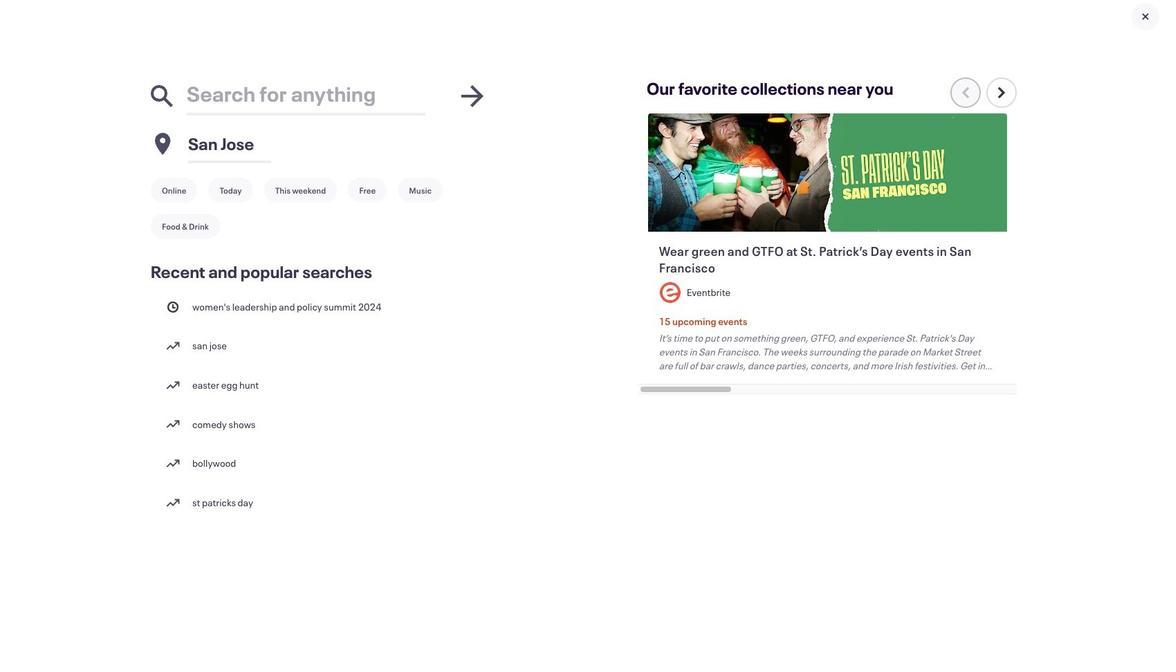 Task type: vqa. For each thing, say whether or not it's contained in the screenshot.
for
no



Task type: describe. For each thing, give the bounding box(es) containing it.
collection image for wear green and gtfo at st. patrick's day events in san francisco image
[[648, 113, 1007, 233]]

sign up element
[[1112, 13, 1145, 27]]

homepage header image
[[0, 42, 1162, 378]]

open search bar element
[[123, 5, 779, 36]]



Task type: locate. For each thing, give the bounding box(es) containing it.
run search image
[[456, 80, 489, 113]]

None text field
[[188, 125, 507, 163]]

Search for anything search field
[[187, 72, 425, 116]]

menu
[[148, 287, 508, 522]]

alert dialog
[[0, 0, 1162, 666]]



